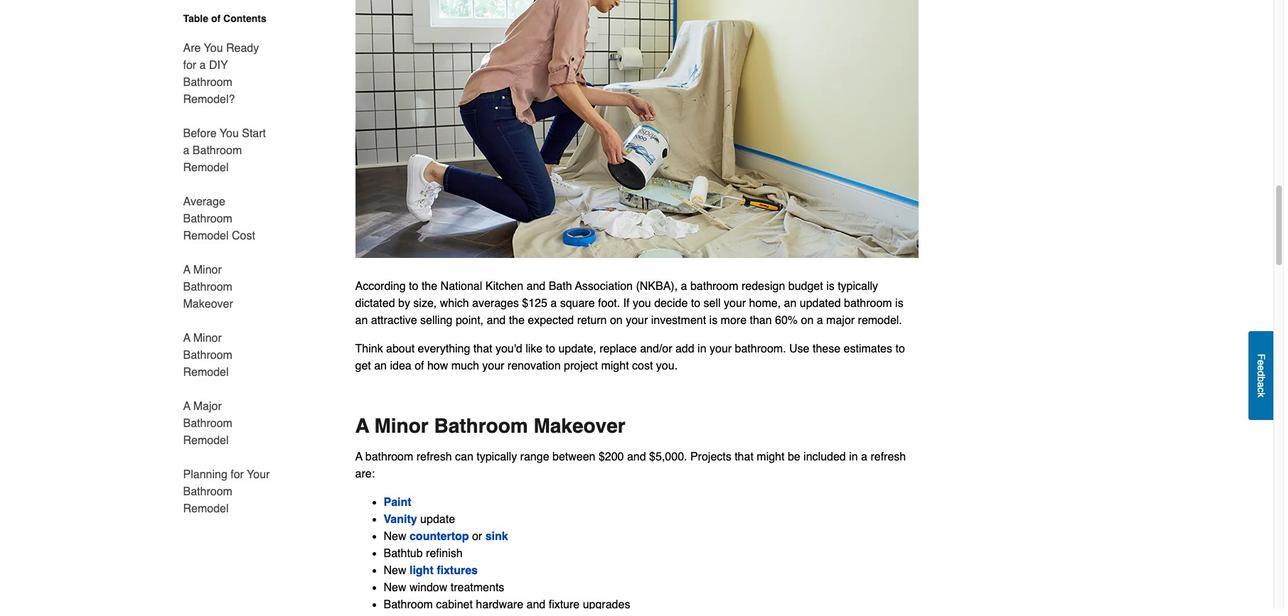 Task type: describe. For each thing, give the bounding box(es) containing it.
of inside 'element'
[[211, 13, 221, 24]]

a inside button
[[1256, 382, 1267, 388]]

much
[[451, 360, 479, 373]]

planning
[[183, 469, 227, 482]]

$125
[[522, 298, 548, 310]]

minor for a minor bathroom remodel link at the left of the page
[[193, 332, 222, 345]]

0 vertical spatial the
[[422, 281, 438, 293]]

return
[[577, 315, 607, 327]]

cost
[[632, 360, 653, 373]]

remodel.
[[858, 315, 902, 327]]

updated
[[800, 298, 841, 310]]

be
[[788, 451, 801, 464]]

renovation
[[508, 360, 561, 373]]

table of contents element
[[166, 11, 273, 518]]

a for a minor bathroom makeover link
[[183, 264, 190, 277]]

$5,000.
[[649, 451, 687, 464]]

1 on from the left
[[610, 315, 623, 327]]

selling
[[420, 315, 453, 327]]

these
[[813, 343, 841, 356]]

a for a minor bathroom remodel link at the left of the page
[[183, 332, 190, 345]]

light fixtures link
[[410, 565, 478, 578]]

a inside before you start a bathroom remodel
[[183, 144, 189, 157]]

sink link
[[486, 531, 508, 544]]

d
[[1256, 371, 1267, 376]]

3 new from the top
[[384, 582, 407, 595]]

1 horizontal spatial and
[[527, 281, 546, 293]]

redesign
[[742, 281, 785, 293]]

everything
[[418, 343, 470, 356]]

a for a major bathroom remodel link
[[183, 400, 190, 413]]

0 horizontal spatial and
[[487, 315, 506, 327]]

bath
[[549, 281, 572, 293]]

major
[[827, 315, 855, 327]]

think about everything that you'd like to update, replace and/or add in your bathroom. use these estimates to get an idea of how much your renovation project might cost you.
[[355, 343, 905, 373]]

size,
[[413, 298, 437, 310]]

2 new from the top
[[384, 565, 407, 578]]

investment
[[651, 315, 706, 327]]

0 vertical spatial bathroom
[[691, 281, 739, 293]]

bathroom inside before you start a bathroom remodel
[[193, 144, 242, 157]]

remodel inside before you start a bathroom remodel
[[183, 161, 229, 174]]

how
[[427, 360, 448, 373]]

planning for your bathroom remodel
[[183, 469, 270, 516]]

dictated
[[355, 298, 395, 310]]

bathroom down major
[[183, 418, 232, 430]]

1 vertical spatial a minor bathroom makeover
[[355, 415, 626, 438]]

in inside the a bathroom refresh can typically range between $200 and $5,000. projects that might be included in a refresh are:
[[849, 451, 858, 464]]

than
[[750, 315, 772, 327]]

estimates
[[844, 343, 893, 356]]

national
[[441, 281, 482, 293]]

a woman in a bathroom pouring light green paint into a paint tray. image
[[355, 0, 919, 258]]

0 vertical spatial an
[[784, 298, 797, 310]]

are you ready for a diy bathroom remodel? link
[[183, 31, 273, 117]]

2 horizontal spatial is
[[896, 298, 904, 310]]

2 vertical spatial minor
[[374, 415, 429, 438]]

more
[[721, 315, 747, 327]]

project
[[564, 360, 598, 373]]

for inside are you ready for a diy bathroom remodel?
[[183, 59, 196, 72]]

a up expected
[[551, 298, 557, 310]]

and inside the a bathroom refresh can typically range between $200 and $5,000. projects that might be included in a refresh are:
[[627, 451, 646, 464]]

expected
[[528, 315, 574, 327]]

(nkba),
[[636, 281, 678, 293]]

averages
[[472, 298, 519, 310]]

kitchen
[[486, 281, 524, 293]]

bathroom.
[[735, 343, 786, 356]]

table of contents
[[183, 13, 267, 24]]

use
[[790, 343, 810, 356]]

that inside the a bathroom refresh can typically range between $200 and $5,000. projects that might be included in a refresh are:
[[735, 451, 754, 464]]

1 vertical spatial an
[[355, 315, 368, 327]]

before you start a bathroom remodel link
[[183, 117, 273, 185]]

your
[[247, 469, 270, 482]]

planning for your bathroom remodel link
[[183, 458, 273, 518]]

60%
[[775, 315, 798, 327]]

f e e d b a c k button
[[1249, 331, 1274, 420]]

bathroom up major
[[183, 349, 232, 362]]

a minor bathroom makeover link
[[183, 253, 273, 321]]

countertop
[[410, 531, 469, 544]]

add
[[676, 343, 695, 356]]

an inside think about everything that you'd like to update, replace and/or add in your bathroom. use these estimates to get an idea of how much your renovation project might cost you.
[[374, 360, 387, 373]]

you'd
[[496, 343, 523, 356]]

paint link
[[384, 497, 412, 510]]

bathroom inside "planning for your bathroom remodel"
[[183, 486, 232, 499]]

c
[[1256, 388, 1267, 393]]

a down updated
[[817, 315, 823, 327]]

idea
[[390, 360, 412, 373]]

table
[[183, 13, 208, 24]]

a minor bathroom remodel
[[183, 332, 232, 379]]

if
[[624, 298, 630, 310]]

0 vertical spatial is
[[827, 281, 835, 293]]

you.
[[656, 360, 678, 373]]

or
[[472, 531, 482, 544]]

fixtures
[[437, 565, 478, 578]]

sell
[[704, 298, 721, 310]]

update,
[[559, 343, 597, 356]]

average bathroom remodel cost link
[[183, 185, 273, 253]]

home,
[[749, 298, 781, 310]]

replace
[[600, 343, 637, 356]]

remodel inside a major bathroom remodel
[[183, 435, 229, 447]]

contents
[[223, 13, 267, 24]]

a major bathroom remodel
[[183, 400, 232, 447]]

start
[[242, 127, 266, 140]]

2 refresh from the left
[[871, 451, 906, 464]]

cost
[[232, 230, 255, 243]]

paint vanity update new countertop or sink bathtub refinish new light fixtures new window treatments
[[384, 497, 508, 595]]

your down you'd
[[482, 360, 505, 373]]

a up decide
[[681, 281, 687, 293]]



Task type: vqa. For each thing, say whether or not it's contained in the screenshot.
third Remodel from the bottom of the Table of Contents "ELEMENT"
yes



Task type: locate. For each thing, give the bounding box(es) containing it.
bathroom
[[691, 281, 739, 293], [844, 298, 892, 310], [365, 451, 413, 464]]

like
[[526, 343, 543, 356]]

on down foot.
[[610, 315, 623, 327]]

for
[[183, 59, 196, 72], [231, 469, 244, 482]]

is down sell
[[710, 315, 718, 327]]

on
[[610, 315, 623, 327], [801, 315, 814, 327]]

average
[[183, 196, 225, 208]]

0 vertical spatial in
[[698, 343, 707, 356]]

1 horizontal spatial bathroom
[[691, 281, 739, 293]]

a left diy
[[200, 59, 206, 72]]

you
[[633, 298, 651, 310]]

1 vertical spatial of
[[415, 360, 424, 373]]

0 vertical spatial that
[[474, 343, 493, 356]]

makeover up a minor bathroom remodel on the left of the page
[[183, 298, 233, 311]]

0 vertical spatial minor
[[193, 264, 222, 277]]

remodel inside average bathroom remodel cost
[[183, 230, 229, 243]]

according
[[355, 281, 406, 293]]

might down 'replace'
[[601, 360, 629, 373]]

bathroom up sell
[[691, 281, 739, 293]]

2 e from the top
[[1256, 365, 1267, 371]]

a bathroom refresh can typically range between $200 and $5,000. projects that might be included in a refresh are:
[[355, 451, 906, 481]]

in inside think about everything that you'd like to update, replace and/or add in your bathroom. use these estimates to get an idea of how much your renovation project might cost you.
[[698, 343, 707, 356]]

typically right can
[[477, 451, 517, 464]]

bathroom inside are you ready for a diy bathroom remodel?
[[183, 76, 232, 89]]

bathtub
[[384, 548, 423, 561]]

0 vertical spatial you
[[204, 42, 223, 55]]

included
[[804, 451, 846, 464]]

bathroom inside average bathroom remodel cost
[[183, 213, 232, 225]]

1 horizontal spatial typically
[[838, 281, 878, 293]]

1 vertical spatial makeover
[[534, 415, 626, 438]]

can
[[455, 451, 474, 464]]

and up $125
[[527, 281, 546, 293]]

an right get
[[374, 360, 387, 373]]

average bathroom remodel cost
[[183, 196, 255, 243]]

k
[[1256, 393, 1267, 398]]

0 horizontal spatial an
[[355, 315, 368, 327]]

0 horizontal spatial of
[[211, 13, 221, 24]]

that up much
[[474, 343, 493, 356]]

a inside a major bathroom remodel
[[183, 400, 190, 413]]

remodel?
[[183, 93, 235, 106]]

projects
[[691, 451, 732, 464]]

minor inside a minor bathroom remodel
[[193, 332, 222, 345]]

your up more
[[724, 298, 746, 310]]

f e e d b a c k
[[1256, 354, 1267, 398]]

a inside the a bathroom refresh can typically range between $200 and $5,000. projects that might be included in a refresh are:
[[355, 451, 363, 464]]

makeover inside a minor bathroom makeover link
[[183, 298, 233, 311]]

you inside are you ready for a diy bathroom remodel?
[[204, 42, 223, 55]]

is
[[827, 281, 835, 293], [896, 298, 904, 310], [710, 315, 718, 327]]

1 vertical spatial bathroom
[[844, 298, 892, 310]]

which
[[440, 298, 469, 310]]

0 vertical spatial makeover
[[183, 298, 233, 311]]

0 horizontal spatial is
[[710, 315, 718, 327]]

typically inside the a bathroom refresh can typically range between $200 and $5,000. projects that might be included in a refresh are:
[[477, 451, 517, 464]]

remodel up major
[[183, 366, 229, 379]]

bathroom down before on the left of page
[[193, 144, 242, 157]]

update
[[420, 514, 455, 527]]

1 horizontal spatial makeover
[[534, 415, 626, 438]]

1 vertical spatial the
[[509, 315, 525, 327]]

remodel up average
[[183, 161, 229, 174]]

for left your
[[231, 469, 244, 482]]

decide
[[654, 298, 688, 310]]

1 vertical spatial is
[[896, 298, 904, 310]]

2 vertical spatial bathroom
[[365, 451, 413, 464]]

minor down a minor bathroom makeover link
[[193, 332, 222, 345]]

bathroom down average
[[183, 213, 232, 225]]

sink
[[486, 531, 508, 544]]

that right the projects
[[735, 451, 754, 464]]

of right table
[[211, 13, 221, 24]]

1 horizontal spatial a minor bathroom makeover
[[355, 415, 626, 438]]

1 vertical spatial and
[[487, 315, 506, 327]]

3 remodel from the top
[[183, 366, 229, 379]]

get
[[355, 360, 371, 373]]

and right $200
[[627, 451, 646, 464]]

according to the national kitchen and bath association (nkba), a bathroom redesign budget is typically dictated by size, which averages $125 a square foot. if you decide to sell your home, an updated bathroom is an attractive selling point, and the expected return on your investment is more than 60% on a major remodel.
[[355, 281, 904, 327]]

new down bathtub
[[384, 565, 407, 578]]

bathroom down planning
[[183, 486, 232, 499]]

1 vertical spatial for
[[231, 469, 244, 482]]

0 vertical spatial might
[[601, 360, 629, 373]]

e up b
[[1256, 365, 1267, 371]]

0 horizontal spatial might
[[601, 360, 629, 373]]

2 vertical spatial new
[[384, 582, 407, 595]]

the
[[422, 281, 438, 293], [509, 315, 525, 327]]

2 horizontal spatial bathroom
[[844, 298, 892, 310]]

1 horizontal spatial might
[[757, 451, 785, 464]]

are
[[183, 42, 201, 55]]

think
[[355, 343, 383, 356]]

0 horizontal spatial the
[[422, 281, 438, 293]]

a inside a minor bathroom remodel
[[183, 332, 190, 345]]

typically inside according to the national kitchen and bath association (nkba), a bathroom redesign budget is typically dictated by size, which averages $125 a square foot. if you decide to sell your home, an updated bathroom is an attractive selling point, and the expected return on your investment is more than 60% on a major remodel.
[[838, 281, 878, 293]]

0 horizontal spatial makeover
[[183, 298, 233, 311]]

remodel down planning
[[183, 503, 229, 516]]

0 horizontal spatial in
[[698, 343, 707, 356]]

a
[[183, 264, 190, 277], [183, 332, 190, 345], [183, 400, 190, 413], [355, 415, 369, 438], [355, 451, 363, 464]]

a inside are you ready for a diy bathroom remodel?
[[200, 59, 206, 72]]

by
[[398, 298, 410, 310]]

minor down average bathroom remodel cost
[[193, 264, 222, 277]]

paint
[[384, 497, 412, 510]]

2 vertical spatial an
[[374, 360, 387, 373]]

in right included
[[849, 451, 858, 464]]

might
[[601, 360, 629, 373], [757, 451, 785, 464]]

bathroom up can
[[434, 415, 528, 438]]

f
[[1256, 354, 1267, 360]]

on right '60%'
[[801, 315, 814, 327]]

association
[[575, 281, 633, 293]]

1 e from the top
[[1256, 360, 1267, 365]]

to right like
[[546, 343, 555, 356]]

square
[[560, 298, 595, 310]]

might left be
[[757, 451, 785, 464]]

1 horizontal spatial the
[[509, 315, 525, 327]]

1 refresh from the left
[[417, 451, 452, 464]]

2 on from the left
[[801, 315, 814, 327]]

to left sell
[[691, 298, 701, 310]]

1 vertical spatial new
[[384, 565, 407, 578]]

1 vertical spatial might
[[757, 451, 785, 464]]

is up updated
[[827, 281, 835, 293]]

a minor bathroom makeover up can
[[355, 415, 626, 438]]

e up "d"
[[1256, 360, 1267, 365]]

attractive
[[371, 315, 417, 327]]

range
[[520, 451, 549, 464]]

0 vertical spatial and
[[527, 281, 546, 293]]

in
[[698, 343, 707, 356], [849, 451, 858, 464]]

remodel
[[183, 161, 229, 174], [183, 230, 229, 243], [183, 366, 229, 379], [183, 435, 229, 447], [183, 503, 229, 516]]

a minor bathroom makeover down cost
[[183, 264, 233, 311]]

1 horizontal spatial in
[[849, 451, 858, 464]]

minor
[[193, 264, 222, 277], [193, 332, 222, 345], [374, 415, 429, 438]]

an up '60%'
[[784, 298, 797, 310]]

0 vertical spatial of
[[211, 13, 221, 24]]

are:
[[355, 468, 375, 481]]

refinish
[[426, 548, 463, 561]]

1 horizontal spatial is
[[827, 281, 835, 293]]

remodel up planning
[[183, 435, 229, 447]]

for down are
[[183, 59, 196, 72]]

is up remodel.
[[896, 298, 904, 310]]

minor for a minor bathroom makeover link
[[193, 264, 222, 277]]

window
[[410, 582, 448, 595]]

remodel inside "planning for your bathroom remodel"
[[183, 503, 229, 516]]

of left how
[[415, 360, 424, 373]]

1 horizontal spatial refresh
[[871, 451, 906, 464]]

the up size,
[[422, 281, 438, 293]]

bathroom up remodel?
[[183, 76, 232, 89]]

0 horizontal spatial typically
[[477, 451, 517, 464]]

the down $125
[[509, 315, 525, 327]]

about
[[386, 343, 415, 356]]

a minor bathroom makeover inside a minor bathroom makeover link
[[183, 264, 233, 311]]

and down averages
[[487, 315, 506, 327]]

of inside think about everything that you'd like to update, replace and/or add in your bathroom. use these estimates to get an idea of how much your renovation project might cost you.
[[415, 360, 424, 373]]

a minor bathroom remodel link
[[183, 321, 273, 390]]

1 horizontal spatial on
[[801, 315, 814, 327]]

you for before
[[220, 127, 239, 140]]

an
[[784, 298, 797, 310], [355, 315, 368, 327], [374, 360, 387, 373]]

your down more
[[710, 343, 732, 356]]

refresh right included
[[871, 451, 906, 464]]

0 horizontal spatial refresh
[[417, 451, 452, 464]]

before you start a bathroom remodel
[[183, 127, 266, 174]]

vanity link
[[384, 514, 417, 527]]

a down before on the left of page
[[183, 144, 189, 157]]

bathroom down cost
[[183, 281, 232, 294]]

typically up major on the bottom right
[[838, 281, 878, 293]]

for inside "planning for your bathroom remodel"
[[231, 469, 244, 482]]

5 remodel from the top
[[183, 503, 229, 516]]

remodel down average
[[183, 230, 229, 243]]

0 vertical spatial for
[[183, 59, 196, 72]]

light
[[410, 565, 434, 578]]

an down dictated
[[355, 315, 368, 327]]

ready
[[226, 42, 259, 55]]

b
[[1256, 376, 1267, 382]]

0 horizontal spatial a minor bathroom makeover
[[183, 264, 233, 311]]

1 horizontal spatial that
[[735, 451, 754, 464]]

foot.
[[598, 298, 620, 310]]

treatments
[[451, 582, 505, 595]]

1 new from the top
[[384, 531, 407, 544]]

you left 'start'
[[220, 127, 239, 140]]

a up k at the bottom of the page
[[1256, 382, 1267, 388]]

1 vertical spatial typically
[[477, 451, 517, 464]]

minor inside a minor bathroom makeover link
[[193, 264, 222, 277]]

0 vertical spatial typically
[[838, 281, 878, 293]]

0 vertical spatial a minor bathroom makeover
[[183, 264, 233, 311]]

1 remodel from the top
[[183, 161, 229, 174]]

2 horizontal spatial an
[[784, 298, 797, 310]]

minor down idea in the left bottom of the page
[[374, 415, 429, 438]]

that inside think about everything that you'd like to update, replace and/or add in your bathroom. use these estimates to get an idea of how much your renovation project might cost you.
[[474, 343, 493, 356]]

might inside the a bathroom refresh can typically range between $200 and $5,000. projects that might be included in a refresh are:
[[757, 451, 785, 464]]

2 vertical spatial and
[[627, 451, 646, 464]]

new down 'vanity'
[[384, 531, 407, 544]]

makeover up between
[[534, 415, 626, 438]]

major
[[193, 400, 222, 413]]

a inside the a bathroom refresh can typically range between $200 and $5,000. projects that might be included in a refresh are:
[[861, 451, 868, 464]]

bathroom
[[183, 76, 232, 89], [193, 144, 242, 157], [183, 213, 232, 225], [183, 281, 232, 294], [183, 349, 232, 362], [434, 415, 528, 438], [183, 418, 232, 430], [183, 486, 232, 499]]

remodel inside a minor bathroom remodel
[[183, 366, 229, 379]]

refresh
[[417, 451, 452, 464], [871, 451, 906, 464]]

that
[[474, 343, 493, 356], [735, 451, 754, 464]]

0 horizontal spatial that
[[474, 343, 493, 356]]

1 vertical spatial in
[[849, 451, 858, 464]]

you up diy
[[204, 42, 223, 55]]

2 remodel from the top
[[183, 230, 229, 243]]

1 vertical spatial minor
[[193, 332, 222, 345]]

a right included
[[861, 451, 868, 464]]

new left window
[[384, 582, 407, 595]]

vanity
[[384, 514, 417, 527]]

are you ready for a diy bathroom remodel?
[[183, 42, 259, 106]]

you inside before you start a bathroom remodel
[[220, 127, 239, 140]]

to right estimates
[[896, 343, 905, 356]]

your down you
[[626, 315, 648, 327]]

and/or
[[640, 343, 673, 356]]

bathroom inside the a bathroom refresh can typically range between $200 and $5,000. projects that might be included in a refresh are:
[[365, 451, 413, 464]]

1 vertical spatial you
[[220, 127, 239, 140]]

in right add at the right of page
[[698, 343, 707, 356]]

bathroom up remodel.
[[844, 298, 892, 310]]

1 vertical spatial that
[[735, 451, 754, 464]]

you for are
[[204, 42, 223, 55]]

countertop link
[[410, 531, 469, 544]]

point,
[[456, 315, 484, 327]]

0 vertical spatial new
[[384, 531, 407, 544]]

1 horizontal spatial of
[[415, 360, 424, 373]]

1 horizontal spatial an
[[374, 360, 387, 373]]

refresh left can
[[417, 451, 452, 464]]

0 horizontal spatial on
[[610, 315, 623, 327]]

1 horizontal spatial for
[[231, 469, 244, 482]]

and
[[527, 281, 546, 293], [487, 315, 506, 327], [627, 451, 646, 464]]

2 horizontal spatial and
[[627, 451, 646, 464]]

might inside think about everything that you'd like to update, replace and/or add in your bathroom. use these estimates to get an idea of how much your renovation project might cost you.
[[601, 360, 629, 373]]

0 horizontal spatial for
[[183, 59, 196, 72]]

bathroom up 'are:' in the left of the page
[[365, 451, 413, 464]]

4 remodel from the top
[[183, 435, 229, 447]]

budget
[[789, 281, 823, 293]]

2 vertical spatial is
[[710, 315, 718, 327]]

e
[[1256, 360, 1267, 365], [1256, 365, 1267, 371]]

$200
[[599, 451, 624, 464]]

to up by
[[409, 281, 419, 293]]

0 horizontal spatial bathroom
[[365, 451, 413, 464]]



